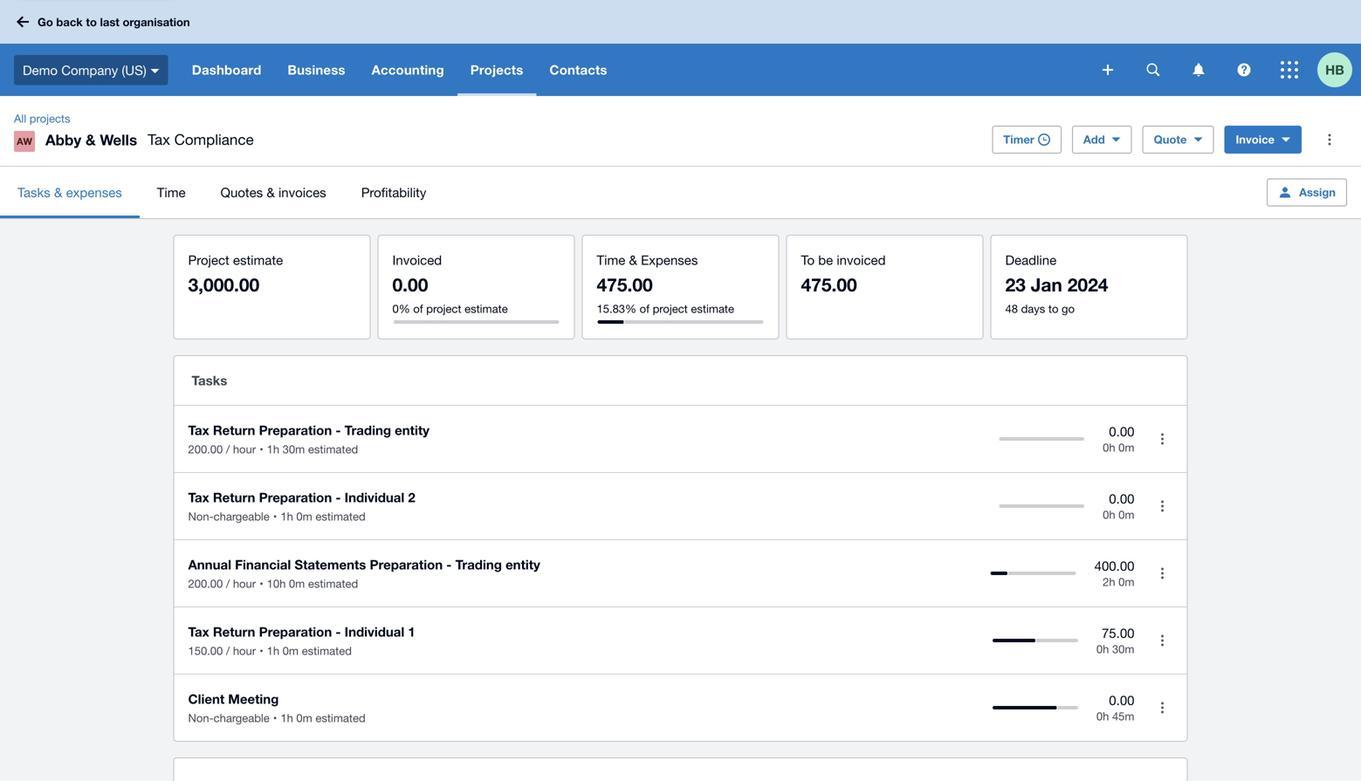 Task type: describe. For each thing, give the bounding box(es) containing it.
statements
[[295, 557, 366, 573]]

more options image for annual financial statements preparation - trading entity
[[1146, 556, 1181, 591]]

1 horizontal spatial svg image
[[1238, 63, 1251, 76]]

& for tasks
[[54, 185, 62, 200]]

400.00
[[1095, 559, 1135, 574]]

add button
[[1073, 126, 1133, 154]]

preparation for entity
[[259, 423, 332, 439]]

1h inside tax return preparation - individual 1 150.00 / hour • 1h 0m estimated
[[267, 645, 280, 658]]

0m inside annual financial statements preparation - trading entity 200.00 / hour • 10h 0m estimated
[[289, 577, 305, 591]]

invoiced 0.00 0% of project estimate
[[393, 252, 508, 316]]

projects
[[30, 112, 70, 125]]

0h for 1h
[[1097, 710, 1110, 724]]

estimated inside 'client meeting non-chargeable • 1h 0m estimated'
[[316, 712, 366, 726]]

return for tax return preparation - individual 1
[[213, 625, 255, 640]]

invoiced
[[837, 252, 886, 268]]

tasks & expenses link
[[0, 167, 140, 218]]

expenses
[[641, 252, 698, 268]]

annual
[[188, 557, 231, 573]]

jan
[[1031, 274, 1063, 296]]

tax return preparation - trading entity 200.00 / hour • 1h 30m estimated
[[188, 423, 430, 456]]

2 horizontal spatial svg image
[[1282, 61, 1299, 79]]

accounting button
[[359, 44, 458, 96]]

more options image for tax return preparation - individual 2
[[1146, 489, 1181, 524]]

45m
[[1113, 710, 1135, 724]]

invoice button
[[1225, 126, 1303, 154]]

all
[[14, 112, 26, 125]]

to be invoiced 475.00
[[802, 252, 886, 296]]

project inside time & expenses 475.00 15.83% of project estimate
[[653, 302, 688, 316]]

days
[[1022, 302, 1046, 316]]

assign
[[1300, 186, 1337, 199]]

dashboard
[[192, 62, 262, 78]]

150.00
[[188, 645, 223, 658]]

estimated inside tax return preparation - individual 1 150.00 / hour • 1h 0m estimated
[[302, 645, 352, 658]]

timer
[[1004, 133, 1035, 146]]

400.00 2h 0m
[[1095, 559, 1135, 589]]

2
[[408, 490, 416, 506]]

all projects
[[14, 112, 70, 125]]

hour for tax return preparation - individual 1
[[233, 645, 256, 658]]

non- inside tax return preparation - individual 2 non-chargeable • 1h 0m estimated
[[188, 510, 214, 524]]

add
[[1084, 133, 1106, 146]]

contacts
[[550, 62, 608, 78]]

quotes & invoices link
[[203, 167, 344, 218]]

wells
[[100, 131, 137, 149]]

& for abby
[[86, 131, 96, 149]]

individual for 1
[[345, 625, 405, 640]]

invoiced
[[393, 252, 442, 268]]

(us)
[[122, 62, 147, 78]]

business button
[[275, 44, 359, 96]]

deadline
[[1006, 252, 1057, 268]]

svg image up add popup button
[[1103, 65, 1114, 75]]

accounting
[[372, 62, 444, 78]]

quote button
[[1143, 126, 1215, 154]]

0.00 0h 0m for entity
[[1103, 424, 1135, 455]]

time link
[[140, 167, 203, 218]]

aw
[[17, 136, 32, 147]]

back
[[56, 15, 83, 29]]

banner containing dashboard
[[0, 0, 1362, 96]]

tax for tax return preparation - individual 2 non-chargeable • 1h 0m estimated
[[188, 490, 209, 506]]

demo
[[23, 62, 58, 78]]

project estimate 3,000.00
[[188, 252, 283, 296]]

entity inside annual financial statements preparation - trading entity 200.00 / hour • 10h 0m estimated
[[506, 557, 541, 573]]

compliance
[[174, 131, 254, 148]]

quotes & invoices
[[221, 185, 326, 200]]

all projects link
[[7, 110, 77, 128]]

tax for tax compliance
[[148, 131, 170, 148]]

demo company (us)
[[23, 62, 147, 78]]

annual financial statements preparation - trading entity 200.00 / hour • 10h 0m estimated
[[188, 557, 541, 591]]

of inside invoiced 0.00 0% of project estimate
[[413, 302, 423, 316]]

go
[[1062, 302, 1075, 316]]

business
[[288, 62, 346, 78]]

quotes
[[221, 185, 263, 200]]

hour inside annual financial statements preparation - trading entity 200.00 / hour • 10h 0m estimated
[[233, 577, 256, 591]]

- for 1
[[336, 625, 341, 640]]

estimate inside "project estimate 3,000.00"
[[233, 252, 283, 268]]

0.00 0h 0m for 2
[[1103, 492, 1135, 522]]

more options image for entity
[[1146, 422, 1181, 457]]

to inside "banner"
[[86, 15, 97, 29]]

abby
[[45, 131, 81, 149]]

0m inside 400.00 2h 0m
[[1119, 576, 1135, 589]]

timer button
[[993, 126, 1062, 154]]

1
[[408, 625, 416, 640]]

2h
[[1103, 576, 1116, 589]]

0m inside 'client meeting non-chargeable • 1h 0m estimated'
[[296, 712, 313, 726]]

- inside annual financial statements preparation - trading entity 200.00 / hour • 10h 0m estimated
[[447, 557, 452, 573]]

tax return preparation - individual 1 150.00 / hour • 1h 0m estimated
[[188, 625, 416, 658]]

to inside deadline 23 jan 2024 48 days to go
[[1049, 302, 1059, 316]]

0m inside tax return preparation - individual 2 non-chargeable • 1h 0m estimated
[[296, 510, 313, 524]]

tasks for tasks
[[192, 373, 227, 389]]

profitability link
[[344, 167, 444, 218]]

30m inside tax return preparation - trading entity 200.00 / hour • 1h 30m estimated
[[283, 443, 305, 456]]

assign button
[[1268, 179, 1348, 207]]

hb
[[1326, 62, 1345, 78]]

3,000.00
[[188, 274, 260, 296]]



Task type: vqa. For each thing, say whether or not it's contained in the screenshot.


Task type: locate. For each thing, give the bounding box(es) containing it.
475.00 up the 15.83%
[[597, 274, 653, 296]]

1 vertical spatial hour
[[233, 577, 256, 591]]

abby & wells
[[45, 131, 137, 149]]

0 vertical spatial non-
[[188, 510, 214, 524]]

1h up tax return preparation - individual 2 non-chargeable • 1h 0m estimated
[[267, 443, 280, 456]]

1 vertical spatial 0.00 0h 0m
[[1103, 492, 1135, 522]]

/ for tax return preparation - individual 1
[[226, 645, 230, 658]]

2 individual from the top
[[345, 625, 405, 640]]

475.00 inside time & expenses 475.00 15.83% of project estimate
[[597, 274, 653, 296]]

preparation for 1
[[259, 625, 332, 640]]

2 horizontal spatial estimate
[[691, 302, 735, 316]]

1h inside tax return preparation - trading entity 200.00 / hour • 1h 30m estimated
[[267, 443, 280, 456]]

0 vertical spatial time
[[157, 185, 186, 200]]

1 horizontal spatial 475.00
[[802, 274, 858, 296]]

preparation down 2
[[370, 557, 443, 573]]

go back to last organisation link
[[10, 6, 201, 37]]

chargeable
[[214, 510, 270, 524], [214, 712, 270, 726]]

1 horizontal spatial trading
[[456, 557, 502, 573]]

non- inside 'client meeting non-chargeable • 1h 0m estimated'
[[188, 712, 214, 726]]

0m inside tax return preparation - individual 1 150.00 / hour • 1h 0m estimated
[[283, 645, 299, 658]]

time inside time & expenses 475.00 15.83% of project estimate
[[597, 252, 626, 268]]

30m down 75.00
[[1113, 643, 1135, 656]]

1 horizontal spatial tasks
[[192, 373, 227, 389]]

tax return preparation - individual 2 non-chargeable • 1h 0m estimated
[[188, 490, 416, 524]]

1 horizontal spatial estimate
[[465, 302, 508, 316]]

preparation inside tax return preparation - individual 1 150.00 / hour • 1h 0m estimated
[[259, 625, 332, 640]]

individual for 2
[[345, 490, 405, 506]]

0 vertical spatial more options image
[[1146, 422, 1181, 457]]

0 vertical spatial 200.00
[[188, 443, 223, 456]]

more options image
[[1146, 422, 1181, 457], [1146, 691, 1181, 726]]

individual left 2
[[345, 490, 405, 506]]

time down tax compliance
[[157, 185, 186, 200]]

organisation
[[123, 15, 190, 29]]

2 hour from the top
[[233, 577, 256, 591]]

1 vertical spatial non-
[[188, 712, 214, 726]]

1h
[[267, 443, 280, 456], [281, 510, 293, 524], [267, 645, 280, 658], [281, 712, 293, 726]]

0h
[[1103, 441, 1116, 455], [1103, 508, 1116, 522], [1097, 643, 1110, 656], [1097, 710, 1110, 724]]

2 chargeable from the top
[[214, 712, 270, 726]]

&
[[86, 131, 96, 149], [54, 185, 62, 200], [267, 185, 275, 200], [629, 252, 638, 268]]

hour inside tax return preparation - trading entity 200.00 / hour • 1h 30m estimated
[[233, 443, 256, 456]]

75.00
[[1102, 626, 1135, 641]]

estimate up 3,000.00
[[233, 252, 283, 268]]

0 horizontal spatial trading
[[345, 423, 391, 439]]

project
[[427, 302, 462, 316], [653, 302, 688, 316]]

tax compliance
[[148, 131, 254, 148]]

expenses
[[66, 185, 122, 200]]

475.00 for time & expenses 475.00 15.83% of project estimate
[[597, 274, 653, 296]]

2 0.00 0h 0m from the top
[[1103, 492, 1135, 522]]

individual inside tax return preparation - individual 2 non-chargeable • 1h 0m estimated
[[345, 490, 405, 506]]

more options image for tax return preparation - individual 1
[[1146, 624, 1181, 659]]

trading inside annual financial statements preparation - trading entity 200.00 / hour • 10h 0m estimated
[[456, 557, 502, 573]]

chargeable up financial
[[214, 510, 270, 524]]

2 vertical spatial return
[[213, 625, 255, 640]]

estimated up tax return preparation - individual 2 non-chargeable • 1h 0m estimated
[[308, 443, 358, 456]]

475.00 down be
[[802, 274, 858, 296]]

0 vertical spatial to
[[86, 15, 97, 29]]

preparation inside tax return preparation - trading entity 200.00 / hour • 1h 30m estimated
[[259, 423, 332, 439]]

0 vertical spatial hour
[[233, 443, 256, 456]]

0h inside '0.00 0h 45m'
[[1097, 710, 1110, 724]]

1h down tax return preparation - individual 1 150.00 / hour • 1h 0m estimated
[[281, 712, 293, 726]]

svg image left hb
[[1282, 61, 1299, 79]]

estimated up statements
[[316, 510, 366, 524]]

& for quotes
[[267, 185, 275, 200]]

• down 'meeting'
[[273, 712, 277, 726]]

estimate inside time & expenses 475.00 15.83% of project estimate
[[691, 302, 735, 316]]

0 horizontal spatial svg image
[[1194, 63, 1205, 76]]

48
[[1006, 302, 1019, 316]]

1 of from the left
[[413, 302, 423, 316]]

return
[[213, 423, 255, 439], [213, 490, 255, 506], [213, 625, 255, 640]]

0 vertical spatial 30m
[[283, 443, 305, 456]]

tax inside tax return preparation - trading entity 200.00 / hour • 1h 30m estimated
[[188, 423, 209, 439]]

• inside tax return preparation - individual 2 non-chargeable • 1h 0m estimated
[[273, 510, 277, 524]]

2 200.00 from the top
[[188, 577, 223, 591]]

demo company (us) button
[[0, 44, 179, 96]]

2 non- from the top
[[188, 712, 214, 726]]

0 horizontal spatial project
[[427, 302, 462, 316]]

estimated up 'client meeting non-chargeable • 1h 0m estimated'
[[302, 645, 352, 658]]

hb button
[[1318, 44, 1362, 96]]

1 vertical spatial tasks
[[192, 373, 227, 389]]

1 / from the top
[[226, 443, 230, 456]]

2 vertical spatial /
[[226, 645, 230, 658]]

quote
[[1155, 133, 1188, 146]]

preparation down the 10h
[[259, 625, 332, 640]]

svg image right (us)
[[151, 69, 160, 73]]

1h inside tax return preparation - individual 2 non-chargeable • 1h 0m estimated
[[281, 510, 293, 524]]

svg image up quote popup button
[[1194, 63, 1205, 76]]

invoices
[[279, 185, 326, 200]]

non- up annual
[[188, 510, 214, 524]]

• inside 'client meeting non-chargeable • 1h 0m estimated'
[[273, 712, 277, 726]]

0.00
[[393, 274, 428, 296], [1110, 424, 1135, 440], [1110, 492, 1135, 507], [1110, 693, 1135, 709]]

to
[[802, 252, 815, 268]]

0%
[[393, 302, 410, 316]]

/ inside annual financial statements preparation - trading entity 200.00 / hour • 10h 0m estimated
[[226, 577, 230, 591]]

estimated down tax return preparation - individual 1 150.00 / hour • 1h 0m estimated
[[316, 712, 366, 726]]

1 475.00 from the left
[[597, 274, 653, 296]]

1 horizontal spatial entity
[[506, 557, 541, 573]]

more options image
[[1313, 122, 1348, 157], [1146, 489, 1181, 524], [1146, 556, 1181, 591], [1146, 624, 1181, 659]]

0 vertical spatial entity
[[395, 423, 430, 439]]

• inside tax return preparation - individual 1 150.00 / hour • 1h 0m estimated
[[260, 645, 263, 658]]

tasks for tasks & expenses
[[17, 185, 50, 200]]

1 project from the left
[[427, 302, 462, 316]]

• up 'meeting'
[[260, 645, 263, 658]]

/ inside tax return preparation - trading entity 200.00 / hour • 1h 30m estimated
[[226, 443, 230, 456]]

3 / from the top
[[226, 645, 230, 658]]

client
[[188, 692, 225, 708]]

projects button
[[458, 44, 537, 96]]

hour right 150.00
[[233, 645, 256, 658]]

chargeable down 'meeting'
[[214, 712, 270, 726]]

project inside invoiced 0.00 0% of project estimate
[[427, 302, 462, 316]]

1 horizontal spatial to
[[1049, 302, 1059, 316]]

2024
[[1068, 274, 1109, 296]]

hour down financial
[[233, 577, 256, 591]]

1 vertical spatial 200.00
[[188, 577, 223, 591]]

financial
[[235, 557, 291, 573]]

75.00 0h 30m
[[1097, 626, 1135, 656]]

svg image
[[17, 16, 29, 28], [1147, 63, 1161, 76], [1103, 65, 1114, 75], [151, 69, 160, 73]]

return inside tax return preparation - individual 1 150.00 / hour • 1h 0m estimated
[[213, 625, 255, 640]]

return inside tax return preparation - trading entity 200.00 / hour • 1h 30m estimated
[[213, 423, 255, 439]]

non- down client
[[188, 712, 214, 726]]

1 individual from the top
[[345, 490, 405, 506]]

svg image left go
[[17, 16, 29, 28]]

23
[[1006, 274, 1026, 296]]

dashboard link
[[179, 44, 275, 96]]

- for 2
[[336, 490, 341, 506]]

0 vertical spatial individual
[[345, 490, 405, 506]]

0.00 inside invoiced 0.00 0% of project estimate
[[393, 274, 428, 296]]

more options image for 1h
[[1146, 691, 1181, 726]]

0 vertical spatial 0.00 0h 0m
[[1103, 424, 1135, 455]]

estimated
[[308, 443, 358, 456], [316, 510, 366, 524], [308, 577, 358, 591], [302, 645, 352, 658], [316, 712, 366, 726]]

- for entity
[[336, 423, 341, 439]]

2 of from the left
[[640, 302, 650, 316]]

& right abby
[[86, 131, 96, 149]]

estimated inside annual financial statements preparation - trading entity 200.00 / hour • 10h 0m estimated
[[308, 577, 358, 591]]

banner
[[0, 0, 1362, 96]]

• left the 10h
[[260, 577, 263, 591]]

return inside tax return preparation - individual 2 non-chargeable • 1h 0m estimated
[[213, 490, 255, 506]]

time for time
[[157, 185, 186, 200]]

contacts button
[[537, 44, 621, 96]]

company
[[61, 62, 118, 78]]

svg image up quote
[[1147, 63, 1161, 76]]

1h up financial
[[281, 510, 293, 524]]

200.00 inside tax return preparation - trading entity 200.00 / hour • 1h 30m estimated
[[188, 443, 223, 456]]

to
[[86, 15, 97, 29], [1049, 302, 1059, 316]]

200.00 inside annual financial statements preparation - trading entity 200.00 / hour • 10h 0m estimated
[[188, 577, 223, 591]]

200.00
[[188, 443, 223, 456], [188, 577, 223, 591]]

svg image up invoice
[[1238, 63, 1251, 76]]

invoice
[[1237, 133, 1275, 146]]

30m inside 75.00 0h 30m
[[1113, 643, 1135, 656]]

preparation down tax return preparation - trading entity 200.00 / hour • 1h 30m estimated
[[259, 490, 332, 506]]

entity inside tax return preparation - trading entity 200.00 / hour • 1h 30m estimated
[[395, 423, 430, 439]]

time up the 15.83%
[[597, 252, 626, 268]]

0h for 1
[[1097, 643, 1110, 656]]

0 vertical spatial chargeable
[[214, 510, 270, 524]]

0.00 inside '0.00 0h 45m'
[[1110, 693, 1135, 709]]

hour up tax return preparation - individual 2 non-chargeable • 1h 0m estimated
[[233, 443, 256, 456]]

2 vertical spatial hour
[[233, 645, 256, 658]]

last
[[100, 15, 120, 29]]

estimate down the expenses
[[691, 302, 735, 316]]

0 vertical spatial trading
[[345, 423, 391, 439]]

475.00 inside 'to be invoiced 475.00'
[[802, 274, 858, 296]]

tasks
[[17, 185, 50, 200], [192, 373, 227, 389]]

1 vertical spatial time
[[597, 252, 626, 268]]

/
[[226, 443, 230, 456], [226, 577, 230, 591], [226, 645, 230, 658]]

30m
[[283, 443, 305, 456], [1113, 643, 1135, 656]]

1h up 'meeting'
[[267, 645, 280, 658]]

preparation
[[259, 423, 332, 439], [259, 490, 332, 506], [370, 557, 443, 573], [259, 625, 332, 640]]

1 horizontal spatial time
[[597, 252, 626, 268]]

2 475.00 from the left
[[802, 274, 858, 296]]

hour inside tax return preparation - individual 1 150.00 / hour • 1h 0m estimated
[[233, 645, 256, 658]]

to left last
[[86, 15, 97, 29]]

2 project from the left
[[653, 302, 688, 316]]

1 return from the top
[[213, 423, 255, 439]]

projects
[[471, 62, 524, 78]]

2 / from the top
[[226, 577, 230, 591]]

return for tax return preparation - trading entity
[[213, 423, 255, 439]]

trading inside tax return preparation - trading entity 200.00 / hour • 1h 30m estimated
[[345, 423, 391, 439]]

chargeable inside 'client meeting non-chargeable • 1h 0m estimated'
[[214, 712, 270, 726]]

3 hour from the top
[[233, 645, 256, 658]]

0 horizontal spatial 475.00
[[597, 274, 653, 296]]

go back to last organisation
[[38, 15, 190, 29]]

- inside tax return preparation - individual 1 150.00 / hour • 1h 0m estimated
[[336, 625, 341, 640]]

0 horizontal spatial estimate
[[233, 252, 283, 268]]

estimated inside tax return preparation - individual 2 non-chargeable • 1h 0m estimated
[[316, 510, 366, 524]]

preparation for 2
[[259, 490, 332, 506]]

- inside tax return preparation - trading entity 200.00 / hour • 1h 30m estimated
[[336, 423, 341, 439]]

1 vertical spatial chargeable
[[214, 712, 270, 726]]

& right the quotes
[[267, 185, 275, 200]]

hour for tax return preparation - trading entity
[[233, 443, 256, 456]]

time & expenses 475.00 15.83% of project estimate
[[597, 252, 735, 316]]

go
[[38, 15, 53, 29]]

individual
[[345, 490, 405, 506], [345, 625, 405, 640]]

project
[[188, 252, 230, 268]]

1 vertical spatial /
[[226, 577, 230, 591]]

svg image inside demo company (us) "popup button"
[[151, 69, 160, 73]]

0 horizontal spatial to
[[86, 15, 97, 29]]

0h for 2
[[1103, 508, 1116, 522]]

1 vertical spatial trading
[[456, 557, 502, 573]]

0 horizontal spatial entity
[[395, 423, 430, 439]]

1 vertical spatial to
[[1049, 302, 1059, 316]]

of inside time & expenses 475.00 15.83% of project estimate
[[640, 302, 650, 316]]

• up tax return preparation - individual 2 non-chargeable • 1h 0m estimated
[[260, 443, 263, 456]]

time for time & expenses 475.00 15.83% of project estimate
[[597, 252, 626, 268]]

/ for tax return preparation - trading entity
[[226, 443, 230, 456]]

1 horizontal spatial of
[[640, 302, 650, 316]]

estimate inside invoiced 0.00 0% of project estimate
[[465, 302, 508, 316]]

preparation up tax return preparation - individual 2 non-chargeable • 1h 0m estimated
[[259, 423, 332, 439]]

0 horizontal spatial tasks
[[17, 185, 50, 200]]

2 more options image from the top
[[1146, 691, 1181, 726]]

1 vertical spatial 30m
[[1113, 643, 1135, 656]]

0 horizontal spatial 30m
[[283, 443, 305, 456]]

1 hour from the top
[[233, 443, 256, 456]]

0m
[[1119, 441, 1135, 455], [1119, 508, 1135, 522], [296, 510, 313, 524], [1119, 576, 1135, 589], [289, 577, 305, 591], [283, 645, 299, 658], [296, 712, 313, 726]]

1 0.00 0h 0m from the top
[[1103, 424, 1135, 455]]

• inside annual financial statements preparation - trading entity 200.00 / hour • 10h 0m estimated
[[260, 577, 263, 591]]

10h
[[267, 577, 286, 591]]

individual left 1
[[345, 625, 405, 640]]

be
[[819, 252, 834, 268]]

1 non- from the top
[[188, 510, 214, 524]]

to left go
[[1049, 302, 1059, 316]]

0 vertical spatial tasks
[[17, 185, 50, 200]]

& left the expenses
[[629, 252, 638, 268]]

estimated down statements
[[308, 577, 358, 591]]

tax for tax return preparation - trading entity 200.00 / hour • 1h 30m estimated
[[188, 423, 209, 439]]

0h inside 75.00 0h 30m
[[1097, 643, 1110, 656]]

0 horizontal spatial time
[[157, 185, 186, 200]]

estimate right 0%
[[465, 302, 508, 316]]

1 vertical spatial entity
[[506, 557, 541, 573]]

return for tax return preparation - individual 2
[[213, 490, 255, 506]]

tax inside tax return preparation - individual 2 non-chargeable • 1h 0m estimated
[[188, 490, 209, 506]]

0.00 0h 45m
[[1097, 693, 1135, 724]]

of right 0%
[[413, 302, 423, 316]]

project right 0%
[[427, 302, 462, 316]]

1 vertical spatial more options image
[[1146, 691, 1181, 726]]

of right the 15.83%
[[640, 302, 650, 316]]

2 return from the top
[[213, 490, 255, 506]]

1h inside 'client meeting non-chargeable • 1h 0m estimated'
[[281, 712, 293, 726]]

0 horizontal spatial of
[[413, 302, 423, 316]]

0h for entity
[[1103, 441, 1116, 455]]

1 more options image from the top
[[1146, 422, 1181, 457]]

1 horizontal spatial project
[[653, 302, 688, 316]]

0 vertical spatial return
[[213, 423, 255, 439]]

1 chargeable from the top
[[214, 510, 270, 524]]

30m up tax return preparation - individual 2 non-chargeable • 1h 0m estimated
[[283, 443, 305, 456]]

0.00 for 2
[[1110, 492, 1135, 507]]

chargeable inside tax return preparation - individual 2 non-chargeable • 1h 0m estimated
[[214, 510, 270, 524]]

1 vertical spatial return
[[213, 490, 255, 506]]

15.83%
[[597, 302, 637, 316]]

1 horizontal spatial 30m
[[1113, 643, 1135, 656]]

tasks & expenses
[[17, 185, 122, 200]]

preparation inside annual financial statements preparation - trading entity 200.00 / hour • 10h 0m estimated
[[370, 557, 443, 573]]

/ inside tax return preparation - individual 1 150.00 / hour • 1h 0m estimated
[[226, 645, 230, 658]]

tax for tax return preparation - individual 1 150.00 / hour • 1h 0m estimated
[[188, 625, 209, 640]]

meeting
[[228, 692, 279, 708]]

475.00 for to be invoiced 475.00
[[802, 274, 858, 296]]

estimated inside tax return preparation - trading entity 200.00 / hour • 1h 30m estimated
[[308, 443, 358, 456]]

& inside time & expenses 475.00 15.83% of project estimate
[[629, 252, 638, 268]]

profitability
[[361, 185, 427, 200]]

•
[[260, 443, 263, 456], [273, 510, 277, 524], [260, 577, 263, 591], [260, 645, 263, 658], [273, 712, 277, 726]]

1 vertical spatial individual
[[345, 625, 405, 640]]

475.00
[[597, 274, 653, 296], [802, 274, 858, 296]]

& left expenses
[[54, 185, 62, 200]]

0.00 for 1h
[[1110, 693, 1135, 709]]

svg image inside "go back to last organisation" link
[[17, 16, 29, 28]]

svg image
[[1282, 61, 1299, 79], [1194, 63, 1205, 76], [1238, 63, 1251, 76]]

- inside tax return preparation - individual 2 non-chargeable • 1h 0m estimated
[[336, 490, 341, 506]]

• up financial
[[273, 510, 277, 524]]

tax inside tax return preparation - individual 1 150.00 / hour • 1h 0m estimated
[[188, 625, 209, 640]]

-
[[336, 423, 341, 439], [336, 490, 341, 506], [447, 557, 452, 573], [336, 625, 341, 640]]

individual inside tax return preparation - individual 1 150.00 / hour • 1h 0m estimated
[[345, 625, 405, 640]]

client meeting non-chargeable • 1h 0m estimated
[[188, 692, 366, 726]]

& for time
[[629, 252, 638, 268]]

3 return from the top
[[213, 625, 255, 640]]

0.00 for entity
[[1110, 424, 1135, 440]]

deadline 23 jan 2024 48 days to go
[[1006, 252, 1109, 316]]

0.00 0h 0m
[[1103, 424, 1135, 455], [1103, 492, 1135, 522]]

• inside tax return preparation - trading entity 200.00 / hour • 1h 30m estimated
[[260, 443, 263, 456]]

1 200.00 from the top
[[188, 443, 223, 456]]

project down the expenses
[[653, 302, 688, 316]]

0 vertical spatial /
[[226, 443, 230, 456]]

hour
[[233, 443, 256, 456], [233, 577, 256, 591], [233, 645, 256, 658]]

preparation inside tax return preparation - individual 2 non-chargeable • 1h 0m estimated
[[259, 490, 332, 506]]



